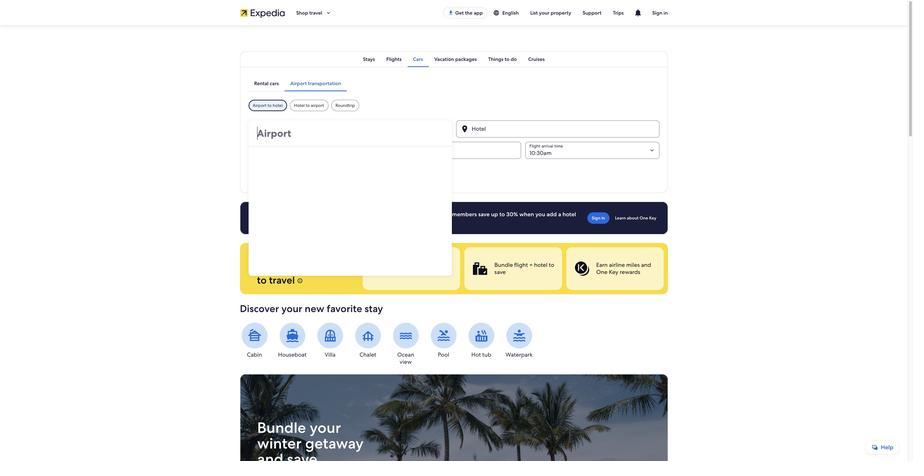 Task type: locate. For each thing, give the bounding box(es) containing it.
up
[[491, 211, 498, 218]]

cars
[[270, 80, 279, 87]]

1 horizontal spatial airport
[[290, 80, 307, 87]]

0 horizontal spatial and
[[257, 450, 283, 462]]

hotel left hotel
[[273, 103, 283, 108]]

expedia logo image
[[240, 8, 285, 18]]

when
[[520, 211, 534, 218]]

0 vertical spatial travel
[[309, 10, 322, 16]]

on
[[320, 211, 327, 218]]

1 horizontal spatial one
[[640, 215, 648, 221]]

hot tub
[[472, 351, 491, 359]]

travel left 'xsmall' icon
[[269, 274, 295, 287]]

small image
[[493, 10, 500, 16]]

1 horizontal spatial sign in
[[652, 10, 668, 16]]

3 out of 3 element
[[566, 248, 664, 290]]

travel sale activities deals image
[[240, 375, 668, 462]]

0 horizontal spatial your
[[282, 303, 302, 315]]

stays link
[[357, 51, 381, 67]]

get for get alerts if flight prices drop
[[393, 262, 402, 269]]

Airport text field
[[248, 121, 452, 146]]

sign in button
[[647, 4, 674, 21]]

bundle
[[494, 262, 513, 269], [257, 419, 306, 438]]

1 vertical spatial key
[[609, 269, 618, 276]]

1 vertical spatial in
[[602, 215, 605, 221]]

bundle inside 'bundle your winter getaway and save'
[[257, 419, 306, 438]]

discover
[[240, 303, 279, 315]]

flight
[[284, 218, 298, 225], [424, 262, 438, 269], [514, 262, 528, 269]]

one right about
[[640, 215, 648, 221]]

1 horizontal spatial in
[[664, 10, 668, 16]]

travel
[[309, 10, 322, 16], [269, 274, 295, 287]]

flight right if
[[424, 262, 438, 269]]

1 horizontal spatial hotel
[[534, 262, 547, 269]]

0 vertical spatial in
[[664, 10, 668, 16]]

1 vertical spatial sign in
[[592, 215, 605, 221]]

if
[[419, 262, 423, 269]]

1 horizontal spatial and
[[641, 262, 651, 269]]

for
[[287, 263, 300, 275]]

bundle your winter getaway and save
[[257, 419, 364, 462]]

one left airline
[[596, 269, 608, 276]]

1 vertical spatial one
[[596, 269, 608, 276]]

2 vertical spatial save
[[287, 450, 317, 462]]

cabin
[[247, 351, 262, 359]]

10%
[[286, 211, 297, 218]]

a left 10%
[[280, 218, 283, 225]]

0 vertical spatial one
[[640, 215, 648, 221]]

over
[[329, 211, 340, 218]]

1 horizontal spatial travel
[[309, 10, 322, 16]]

app
[[474, 10, 483, 16]]

sign in left learn
[[592, 215, 605, 221]]

villa button
[[316, 323, 345, 359]]

save inside the bundle flight + hotel to save
[[494, 269, 506, 276]]

1 vertical spatial airport
[[253, 103, 267, 108]]

winter
[[257, 434, 302, 454]]

in
[[664, 10, 668, 16], [602, 215, 605, 221]]

to inside the bundle flight + hotel to save
[[549, 262, 554, 269]]

list
[[530, 10, 538, 16]]

things to do
[[488, 56, 517, 62]]

about
[[627, 215, 639, 221]]

get the app link
[[444, 7, 488, 19]]

get left the alerts
[[393, 262, 402, 269]]

in right communication center icon
[[664, 10, 668, 16]]

0 horizontal spatial flight
[[284, 218, 298, 225]]

hotel
[[273, 103, 283, 108], [563, 211, 576, 218], [534, 262, 547, 269]]

1 horizontal spatial get
[[455, 10, 464, 16]]

1 horizontal spatial bundle
[[494, 262, 513, 269]]

to left 10%
[[273, 218, 278, 225]]

and inside earn airline miles and one key rewards
[[641, 262, 651, 269]]

rental
[[254, 80, 269, 87]]

0 vertical spatial sign
[[652, 10, 663, 16]]

to right hotel
[[306, 103, 310, 108]]

to left do
[[505, 56, 510, 62]]

travel inside 'dropdown button'
[[309, 10, 322, 16]]

0 vertical spatial get
[[455, 10, 464, 16]]

member
[[396, 211, 418, 218]]

one inside earn airline miles and one key rewards
[[596, 269, 608, 276]]

villa
[[325, 351, 336, 359]]

expedia
[[257, 251, 294, 264]]

get the app
[[455, 10, 483, 16]]

0 vertical spatial save
[[478, 211, 490, 218]]

airport transportation
[[290, 80, 341, 87]]

2 vertical spatial hotel
[[534, 262, 547, 269]]

1 horizontal spatial sign
[[652, 10, 663, 16]]

houseboat button
[[278, 323, 307, 359]]

airport down rental
[[253, 103, 267, 108]]

new
[[305, 303, 324, 315]]

1 vertical spatial tab list
[[248, 76, 347, 91]]

0 vertical spatial your
[[539, 10, 550, 16]]

hotel to airport
[[294, 103, 324, 108]]

0 vertical spatial airport
[[290, 80, 307, 87]]

0 horizontal spatial sign in
[[592, 215, 605, 221]]

do
[[511, 56, 517, 62]]

0 horizontal spatial one
[[596, 269, 608, 276]]

your for bundle
[[310, 419, 341, 438]]

save inside 'bundle your winter getaway and save'
[[287, 450, 317, 462]]

cars link
[[407, 51, 429, 67]]

key right earn
[[609, 269, 618, 276]]

sign left learn
[[592, 215, 601, 221]]

drop
[[409, 269, 422, 276]]

hotel right +
[[534, 262, 547, 269]]

trailing image
[[325, 10, 332, 16]]

sign right communication center icon
[[652, 10, 663, 16]]

0 horizontal spatial key
[[609, 269, 618, 276]]

a right add
[[558, 211, 561, 218]]

2 horizontal spatial your
[[539, 10, 550, 16]]

airport for airport to hotel
[[253, 103, 267, 108]]

to inside expedia makes it easier for everyone to travel
[[257, 274, 267, 287]]

1 vertical spatial and
[[257, 450, 283, 462]]

travel left the trailing image on the top left of page
[[309, 10, 322, 16]]

flights
[[386, 56, 402, 62]]

airport inside tab list
[[290, 80, 307, 87]]

0 horizontal spatial airport
[[253, 103, 267, 108]]

shop
[[296, 10, 308, 16]]

1 horizontal spatial a
[[558, 211, 561, 218]]

cruises
[[528, 56, 545, 62]]

in inside dropdown button
[[664, 10, 668, 16]]

earn
[[596, 262, 608, 269]]

things to do link
[[483, 51, 523, 67]]

you
[[536, 211, 545, 218]]

1 vertical spatial get
[[393, 262, 402, 269]]

0 horizontal spatial travel
[[269, 274, 295, 287]]

0 vertical spatial hotel
[[273, 103, 283, 108]]

0 horizontal spatial save
[[287, 450, 317, 462]]

to
[[505, 56, 510, 62], [268, 103, 272, 108], [306, 103, 310, 108], [500, 211, 505, 218], [273, 218, 278, 225], [549, 262, 554, 269], [257, 274, 267, 287]]

save 10% or more on over 100,000 hotels with member prices. also, members save up to 30% when you add a hotel to a flight
[[273, 211, 576, 225]]

1 vertical spatial travel
[[269, 274, 295, 287]]

key right about
[[649, 215, 657, 221]]

0 vertical spatial tab list
[[240, 51, 668, 67]]

0 vertical spatial and
[[641, 262, 651, 269]]

shop travel
[[296, 10, 322, 16]]

0 horizontal spatial get
[[393, 262, 402, 269]]

list your property
[[530, 10, 571, 16]]

airport
[[290, 80, 307, 87], [253, 103, 267, 108]]

1 vertical spatial sign
[[592, 215, 601, 221]]

0 vertical spatial key
[[649, 215, 657, 221]]

easier
[[257, 263, 284, 275]]

chalet
[[360, 351, 376, 359]]

0 horizontal spatial in
[[602, 215, 605, 221]]

flight left +
[[514, 262, 528, 269]]

sign inside bundle your winter getaway and save main content
[[592, 215, 601, 221]]

sign inside dropdown button
[[652, 10, 663, 16]]

list your property link
[[525, 6, 577, 19]]

stays
[[363, 56, 375, 62]]

2 horizontal spatial flight
[[514, 262, 528, 269]]

one
[[640, 215, 648, 221], [596, 269, 608, 276]]

get for get the app
[[455, 10, 464, 16]]

key
[[649, 215, 657, 221], [609, 269, 618, 276]]

prices
[[393, 269, 408, 276]]

0 vertical spatial bundle
[[494, 262, 513, 269]]

airport to hotel
[[253, 103, 283, 108]]

in left learn
[[602, 215, 605, 221]]

members
[[452, 211, 477, 218]]

2 horizontal spatial hotel
[[563, 211, 576, 218]]

tab list
[[240, 51, 668, 67], [248, 76, 347, 91]]

sign in right communication center icon
[[652, 10, 668, 16]]

a
[[558, 211, 561, 218], [280, 218, 283, 225]]

more
[[305, 211, 319, 218]]

cruises link
[[523, 51, 551, 67]]

0 horizontal spatial sign
[[592, 215, 601, 221]]

0 horizontal spatial bundle
[[257, 419, 306, 438]]

0 horizontal spatial hotel
[[273, 103, 283, 108]]

1 vertical spatial bundle
[[257, 419, 306, 438]]

airport for airport transportation
[[290, 80, 307, 87]]

hotel right add
[[563, 211, 576, 218]]

travel inside expedia makes it easier for everyone to travel
[[269, 274, 295, 287]]

your inside 'link'
[[539, 10, 550, 16]]

get alerts if flight prices drop
[[393, 262, 438, 276]]

tab list containing rental cars
[[248, 76, 347, 91]]

save
[[273, 211, 285, 218]]

2 out of 3 element
[[464, 248, 562, 290]]

save inside the save 10% or more on over 100,000 hotels with member prices. also, members save up to 30% when you add a hotel to a flight
[[478, 211, 490, 218]]

hotel inside the bundle flight + hotel to save
[[534, 262, 547, 269]]

everyone
[[302, 263, 346, 275]]

1 vertical spatial your
[[282, 303, 302, 315]]

sign in inside bundle your winter getaway and save main content
[[592, 215, 605, 221]]

rental cars link
[[248, 76, 285, 91]]

to down expedia on the left
[[257, 274, 267, 287]]

alerts
[[404, 262, 418, 269]]

2 vertical spatial your
[[310, 419, 341, 438]]

your inside 'bundle your winter getaway and save'
[[310, 419, 341, 438]]

to right +
[[549, 262, 554, 269]]

get inside get alerts if flight prices drop
[[393, 262, 402, 269]]

bundle inside the bundle flight + hotel to save
[[494, 262, 513, 269]]

1 vertical spatial hotel
[[563, 211, 576, 218]]

bundle for bundle your winter getaway and save
[[257, 419, 306, 438]]

2 horizontal spatial save
[[494, 269, 506, 276]]

1 vertical spatial save
[[494, 269, 506, 276]]

0 vertical spatial sign in
[[652, 10, 668, 16]]

sign
[[652, 10, 663, 16], [592, 215, 601, 221]]

airport up hotel
[[290, 80, 307, 87]]

flight left or
[[284, 218, 298, 225]]

1 horizontal spatial save
[[478, 211, 490, 218]]

get right download the app button image
[[455, 10, 464, 16]]

1 horizontal spatial your
[[310, 419, 341, 438]]

hotel inside the save 10% or more on over 100,000 hotels with member prices. also, members save up to 30% when you add a hotel to a flight
[[563, 211, 576, 218]]

get
[[455, 10, 464, 16], [393, 262, 402, 269]]

stay
[[365, 303, 383, 315]]

1 horizontal spatial flight
[[424, 262, 438, 269]]



Task type: describe. For each thing, give the bounding box(es) containing it.
flight inside the save 10% or more on over 100,000 hotels with member prices. also, members save up to 30% when you add a hotel to a flight
[[284, 218, 298, 225]]

chalet button
[[353, 323, 383, 359]]

rewards
[[620, 269, 640, 276]]

roundtrip
[[336, 103, 355, 108]]

bundle your winter getaway and save main content
[[0, 26, 908, 462]]

view
[[400, 359, 412, 366]]

cabin button
[[240, 323, 269, 359]]

property
[[551, 10, 571, 16]]

trips link
[[607, 6, 630, 19]]

pool button
[[429, 323, 458, 359]]

sign in inside dropdown button
[[652, 10, 668, 16]]

airline
[[609, 262, 625, 269]]

and inside 'bundle your winter getaway and save'
[[257, 450, 283, 462]]

100,000
[[342, 211, 364, 218]]

sign in link
[[588, 213, 610, 224]]

save for bundle flight + hotel to save
[[494, 269, 506, 276]]

your for list
[[539, 10, 550, 16]]

flight inside get alerts if flight prices drop
[[424, 262, 438, 269]]

prices.
[[420, 211, 437, 218]]

1 out of 3 element
[[363, 248, 460, 290]]

the
[[465, 10, 473, 16]]

waterpark
[[506, 351, 533, 359]]

houseboat
[[278, 351, 307, 359]]

discover your new favorite stay
[[240, 303, 383, 315]]

expedia makes it easier for everyone to travel
[[257, 251, 346, 287]]

0 horizontal spatial a
[[280, 218, 283, 225]]

favorite
[[327, 303, 362, 315]]

support link
[[577, 6, 607, 19]]

bundle for bundle flight + hotel to save
[[494, 262, 513, 269]]

hot tub button
[[467, 323, 496, 359]]

hotels
[[365, 211, 381, 218]]

learn about one key link
[[612, 213, 659, 224]]

vacation packages link
[[429, 51, 483, 67]]

download the app button image
[[448, 10, 454, 16]]

makes
[[296, 251, 325, 264]]

in inside main content
[[602, 215, 605, 221]]

your for discover
[[282, 303, 302, 315]]

flight inside the bundle flight + hotel to save
[[514, 262, 528, 269]]

trips
[[613, 10, 624, 16]]

30%
[[506, 211, 518, 218]]

tub
[[482, 351, 491, 359]]

vacation
[[434, 56, 454, 62]]

ocean view button
[[391, 323, 420, 366]]

1 horizontal spatial key
[[649, 215, 657, 221]]

english
[[503, 10, 519, 16]]

flights link
[[381, 51, 407, 67]]

hotel
[[294, 103, 305, 108]]

airport
[[311, 103, 324, 108]]

vacation packages
[[434, 56, 477, 62]]

cars
[[413, 56, 423, 62]]

rental cars
[[254, 80, 279, 87]]

waterpark button
[[505, 323, 534, 359]]

xsmall image
[[297, 278, 303, 284]]

to inside tab list
[[505, 56, 510, 62]]

ocean view
[[397, 351, 414, 366]]

+
[[529, 262, 533, 269]]

ocean
[[397, 351, 414, 359]]

miles
[[626, 262, 640, 269]]

to down rental cars
[[268, 103, 272, 108]]

english button
[[488, 6, 525, 19]]

shop travel button
[[291, 4, 337, 21]]

pool
[[438, 351, 449, 359]]

add
[[547, 211, 557, 218]]

learn about one key
[[615, 215, 657, 221]]

key inside earn airline miles and one key rewards
[[609, 269, 618, 276]]

also,
[[438, 211, 451, 218]]

save for bundle your winter getaway and save
[[287, 450, 317, 462]]

or
[[298, 211, 304, 218]]

it
[[328, 251, 334, 264]]

learn
[[615, 215, 626, 221]]

things
[[488, 56, 504, 62]]

communication center icon image
[[634, 9, 642, 17]]

bundle flight + hotel to save
[[494, 262, 554, 276]]

transportation
[[308, 80, 341, 87]]

to right up
[[500, 211, 505, 218]]

support
[[583, 10, 602, 16]]

getaway
[[305, 434, 364, 454]]

earn airline miles and one key rewards
[[596, 262, 651, 276]]

tab list containing stays
[[240, 51, 668, 67]]

with
[[383, 211, 394, 218]]

hot
[[472, 351, 481, 359]]



Task type: vqa. For each thing, say whether or not it's contained in the screenshot.
GET THE APP link
yes



